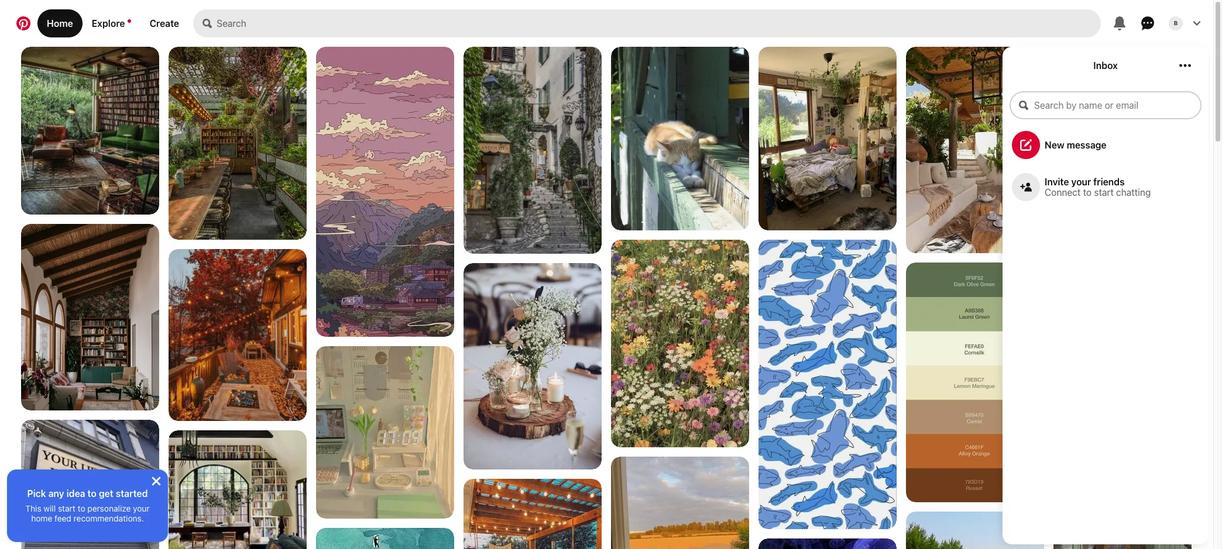 Task type: describe. For each thing, give the bounding box(es) containing it.
explore
[[92, 18, 125, 29]]

main content containing inbox
[[0, 0, 1213, 550]]

this contains an image of: the perfect world. welcome \o/ image
[[611, 47, 749, 231]]

invite your friends connect to start chatting
[[1045, 177, 1151, 198]]

1 horizontal spatial to
[[88, 489, 96, 499]]

search icon image
[[203, 19, 212, 28]]

Search text field
[[217, 9, 1101, 37]]

your inside pick any idea to get started this will start to personalize your home feed recommendations.
[[133, 504, 150, 514]]

this contains an image of: lake tahoe's least crowded and most photogenic campsite image
[[1054, 47, 1192, 254]]

recommendations.
[[74, 514, 144, 524]]

this contains an image of: my kemetic dreams image
[[21, 47, 159, 216]]

Contacts Search Field search field
[[1010, 91, 1202, 119]]

this contains an image of: teqryouapart image
[[759, 47, 897, 231]]

apr 27, 2020 - waiting, archival art print - 5x7" and 12x18" - limited edition fine art print made from a watercolor painting. when most people think of surfing they think of wave riding. while that is the best part of it - the majority of a surfer's time in the water is waiting and paddling. there is a lot of waiting - when the su… image
[[316, 529, 454, 550]]

connect
[[1045, 187, 1081, 198]]

this contains an image of: instagram/wattpad: @signoraelsa image
[[611, 457, 749, 550]]

to inside invite your friends connect to start chatting
[[1083, 187, 1092, 198]]

start inside invite your friends connect to start chatting
[[1094, 187, 1114, 198]]

explore link
[[82, 9, 140, 37]]

this contains an image of: gilded autumn velvet image
[[169, 249, 307, 422]]

new
[[1045, 140, 1064, 150]]

create link
[[140, 9, 189, 37]]

the grounds of alexandria image
[[169, 47, 307, 240]]

invite your friends image
[[1020, 181, 1032, 193]]

home
[[31, 514, 52, 524]]

pick
[[27, 489, 46, 499]]

friends
[[1093, 177, 1125, 187]]

get
[[99, 489, 113, 499]]

this contains an image of: fields // charcoal — by hope johnson image
[[21, 224, 159, 411]]

new message
[[1045, 140, 1107, 150]]

this contains an image of: pin by jo on fondos | landscape wallpaper, scenery wallpaper, anime scenery wallpaper image
[[316, 47, 454, 392]]

this contains an image of: 5 scroll stoppers image
[[169, 431, 307, 550]]

travel | the golden girl | jess keys, travel goals, travel inspiration, travel guide, vacation, vacation ideas, getaway, bucket list, wanderlust, luxury, resort, dream destination, beach, mountains, on the road, adventure image
[[464, 47, 602, 255]]

2 vertical spatial to
[[78, 504, 85, 514]]

message
[[1067, 140, 1107, 150]]

will
[[44, 504, 56, 514]]

idea
[[66, 489, 85, 499]]

inbox
[[1093, 60, 1118, 71]]

any
[[48, 489, 64, 499]]

home
[[47, 18, 73, 29]]

start inside pick any idea to get started this will start to personalize your home feed recommendations.
[[58, 504, 75, 514]]



Task type: locate. For each thing, give the bounding box(es) containing it.
your right invite
[[1071, 177, 1091, 187]]

to down idea
[[78, 504, 85, 514]]

1 vertical spatial your
[[133, 504, 150, 514]]

1 vertical spatial to
[[88, 489, 96, 499]]

this contains an image of: a relaxed garden soiree wedding in kiama - modern wedding image
[[464, 263, 602, 470]]

2 horizontal spatial to
[[1083, 187, 1092, 198]]

personalize
[[87, 504, 131, 514]]

create
[[150, 18, 179, 29]]

this contains: color combination with sage green image
[[906, 263, 1044, 503]]

compose new message image
[[1020, 139, 1032, 151]]

notifications image
[[127, 19, 131, 23]]

to
[[1083, 187, 1092, 198], [88, 489, 96, 499], [78, 504, 85, 514]]

start right will
[[58, 504, 75, 514]]

0 horizontal spatial start
[[58, 504, 75, 514]]

start
[[1094, 187, 1114, 198], [58, 504, 75, 514]]

this contains an image of: vertical gardens can be installed both indoors and outdoors. they can be constructed using a variety image
[[611, 240, 749, 448]]

0 vertical spatial to
[[1083, 187, 1092, 198]]

started
[[116, 489, 148, 499]]

0 vertical spatial start
[[1094, 187, 1114, 198]]

list
[[0, 47, 1213, 550]]

0 horizontal spatial your
[[133, 504, 150, 514]]

this contains an image of: sage green kitchen in a renovated victorian home, southport, fairfield, connecticut image
[[1054, 411, 1192, 550]]

1 vertical spatial start
[[58, 504, 75, 514]]

main content
[[0, 0, 1213, 550]]

this contains an image of: 24martie image
[[21, 420, 159, 550]]

this contains an image of: diy porch swing image
[[464, 479, 602, 550]]

invite
[[1045, 177, 1069, 187]]

this contains an image of: capri, italy image
[[906, 512, 1044, 550]]

this contains an image of: image
[[759, 240, 897, 538], [316, 346, 454, 519], [759, 539, 897, 550]]

brad klo image
[[1169, 16, 1183, 30]]

start left chatting
[[1094, 187, 1114, 198]]

new message button
[[1003, 126, 1209, 164]]

chatting
[[1116, 187, 1151, 198]]

feed
[[54, 514, 71, 524]]

0 horizontal spatial to
[[78, 504, 85, 514]]

1 horizontal spatial start
[[1094, 187, 1114, 198]]

rustic southwestern style outdoor living space image
[[906, 47, 1044, 253]]

your
[[1071, 177, 1091, 187], [133, 504, 150, 514]]

this
[[25, 504, 41, 514]]

to left get
[[88, 489, 96, 499]]

1 horizontal spatial your
[[1071, 177, 1091, 187]]

your inside invite your friends connect to start chatting
[[1071, 177, 1091, 187]]

0 vertical spatial your
[[1071, 177, 1091, 187]]

to left friends
[[1083, 187, 1092, 198]]

your down started
[[133, 504, 150, 514]]

home link
[[37, 9, 82, 37]]

pick any idea to get started this will start to personalize your home feed recommendations.
[[25, 489, 150, 524]]



Task type: vqa. For each thing, say whether or not it's contained in the screenshot.
Invite your friends Connect to start chatting
yes



